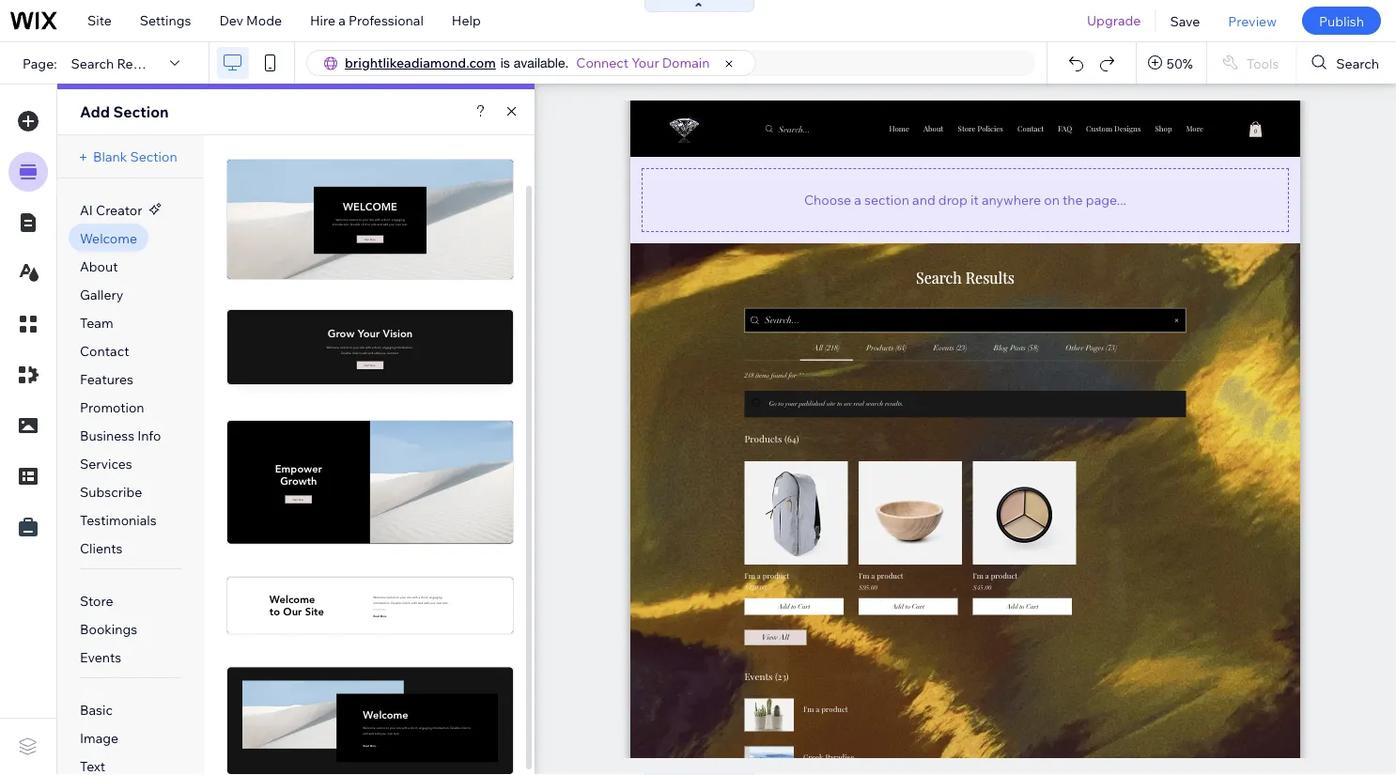 Task type: vqa. For each thing, say whether or not it's contained in the screenshot.
Currency Converter
no



Task type: locate. For each thing, give the bounding box(es) containing it.
mode
[[246, 12, 282, 29]]

search results
[[71, 55, 162, 71]]

results
[[117, 55, 162, 71]]

1 horizontal spatial search
[[1336, 55, 1379, 71]]

search button
[[1297, 42, 1396, 84]]

choose a section and drop it anywhere on the page...
[[804, 192, 1127, 208]]

blank
[[93, 148, 127, 165]]

blank section
[[93, 148, 177, 165]]

bookings
[[80, 621, 137, 637]]

1 vertical spatial section
[[130, 148, 177, 165]]

text
[[80, 758, 105, 775]]

1 horizontal spatial a
[[854, 192, 861, 208]]

search inside button
[[1336, 55, 1379, 71]]

business info
[[80, 427, 161, 444]]

dev
[[219, 12, 243, 29]]

on
[[1044, 192, 1060, 208]]

1 search from the left
[[71, 55, 114, 71]]

a left section
[[854, 192, 861, 208]]

0 vertical spatial a
[[338, 12, 346, 29]]

0 vertical spatial section
[[113, 102, 169, 121]]

save
[[1170, 12, 1200, 29]]

0 horizontal spatial a
[[338, 12, 346, 29]]

publish
[[1319, 12, 1364, 29]]

a
[[338, 12, 346, 29], [854, 192, 861, 208]]

search down site at the top
[[71, 55, 114, 71]]

connect
[[576, 54, 629, 71]]

basic
[[80, 702, 113, 718]]

domain
[[662, 54, 710, 71]]

about
[[80, 258, 118, 275]]

info
[[137, 427, 161, 444]]

your
[[632, 54, 659, 71]]

section right blank
[[130, 148, 177, 165]]

store
[[80, 593, 113, 609]]

1 vertical spatial a
[[854, 192, 861, 208]]

is available. connect your domain
[[501, 54, 710, 71]]

services
[[80, 456, 132, 472]]

search
[[71, 55, 114, 71], [1336, 55, 1379, 71]]

section for blank section
[[130, 148, 177, 165]]

search down publish
[[1336, 55, 1379, 71]]

choose
[[804, 192, 851, 208]]

0 horizontal spatial search
[[71, 55, 114, 71]]

professional
[[349, 12, 424, 29]]

team
[[80, 315, 113, 331]]

a for section
[[854, 192, 861, 208]]

section
[[864, 192, 909, 208]]

business
[[80, 427, 134, 444]]

add section
[[80, 102, 169, 121]]

section up "blank section"
[[113, 102, 169, 121]]

it
[[971, 192, 979, 208]]

image
[[80, 730, 119, 746]]

creator
[[96, 202, 142, 218]]

search for search
[[1336, 55, 1379, 71]]

2 search from the left
[[1336, 55, 1379, 71]]

a right the 'hire'
[[338, 12, 346, 29]]

section
[[113, 102, 169, 121], [130, 148, 177, 165]]

publish button
[[1302, 7, 1381, 35]]



Task type: describe. For each thing, give the bounding box(es) containing it.
dev mode
[[219, 12, 282, 29]]

clients
[[80, 540, 123, 557]]

features
[[80, 371, 133, 388]]

ai
[[80, 202, 93, 218]]

the
[[1063, 192, 1083, 208]]

page...
[[1086, 192, 1127, 208]]

add
[[80, 102, 110, 121]]

50%
[[1167, 55, 1193, 71]]

brightlikeadiamond.com
[[345, 54, 496, 71]]

welcome
[[80, 230, 137, 247]]

events
[[80, 649, 121, 666]]

site
[[87, 12, 112, 29]]

and
[[912, 192, 936, 208]]

section for add section
[[113, 102, 169, 121]]

promotion
[[80, 399, 144, 416]]

testimonials
[[80, 512, 157, 529]]

is
[[501, 55, 510, 70]]

subscribe
[[80, 484, 142, 500]]

search for search results
[[71, 55, 114, 71]]

hire a professional
[[310, 12, 424, 29]]

drop
[[938, 192, 968, 208]]

upgrade
[[1087, 12, 1141, 29]]

settings
[[140, 12, 191, 29]]

contact
[[80, 343, 129, 359]]

tools
[[1247, 55, 1279, 71]]

ai creator
[[80, 202, 142, 218]]

50% button
[[1137, 42, 1206, 84]]

tools button
[[1207, 42, 1296, 84]]

save button
[[1156, 0, 1214, 41]]

gallery
[[80, 287, 123, 303]]

available.
[[514, 55, 569, 70]]

a for professional
[[338, 12, 346, 29]]

preview
[[1228, 12, 1277, 29]]

preview button
[[1214, 0, 1291, 41]]

hire
[[310, 12, 336, 29]]

anywhere
[[982, 192, 1041, 208]]

help
[[452, 12, 481, 29]]



